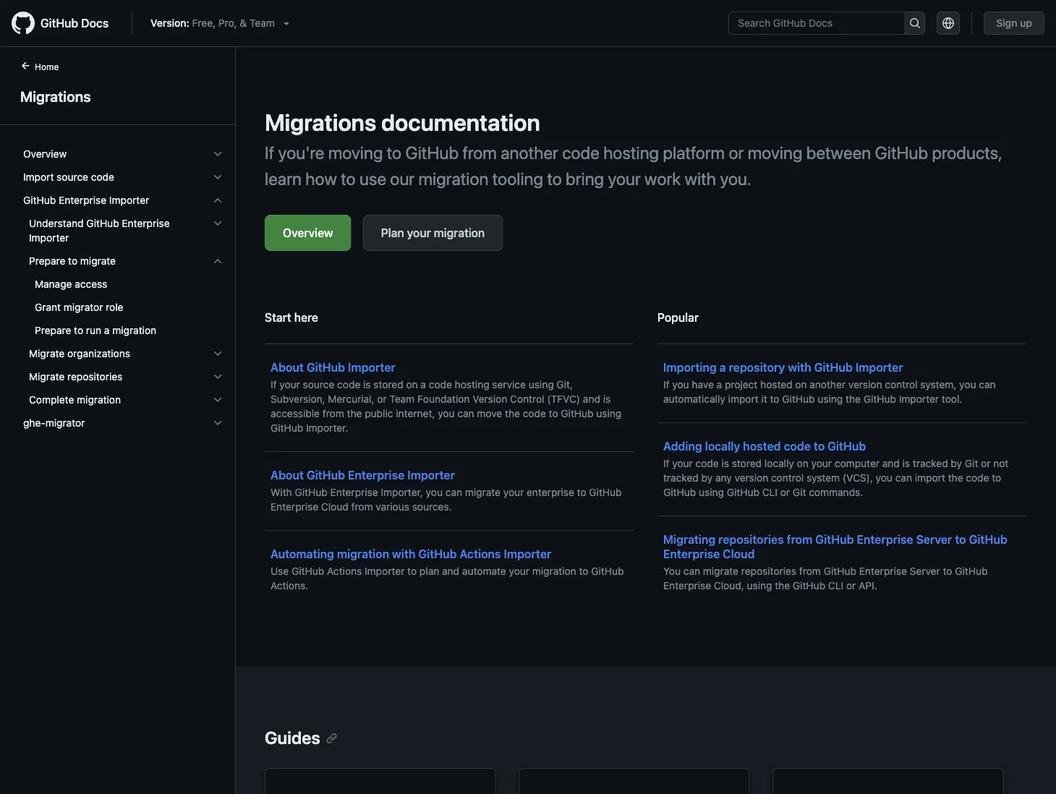 Task type: describe. For each thing, give the bounding box(es) containing it.
tool.
[[942, 393, 962, 405]]

migrate organizations
[[29, 348, 130, 360]]

with inside importing a repository with github importer if you have a project hosted on another version control system, you can automatically import it to github using the github importer tool.
[[788, 361, 812, 374]]

popular
[[658, 311, 699, 324]]

migrate for migrate repositories
[[29, 371, 65, 383]]

the inside importing a repository with github importer if you have a project hosted on another version control system, you can automatically import it to github using the github importer tool.
[[846, 393, 861, 405]]

a right have
[[717, 379, 722, 391]]

a up project
[[720, 361, 726, 374]]

plan your migration
[[381, 226, 485, 240]]

sign
[[996, 17, 1018, 29]]

and inside "adding locally hosted code to github if your code is stored locally on your computer and is tracked by git or not tracked by any version control system (vcs), you can import the code to github using github cli or git commands."
[[882, 458, 900, 470]]

import inside importing a repository with github importer if you have a project hosted on another version control system, you can automatically import it to github using the github importer tool.
[[728, 393, 759, 405]]

manage access link
[[17, 273, 229, 296]]

you're
[[278, 143, 324, 163]]

system,
[[921, 379, 957, 391]]

understand
[[29, 217, 84, 229]]

migrate repositories button
[[17, 365, 229, 389]]

prepare to run a migration
[[35, 324, 156, 336]]

to inside about github importer if your source code is stored on a code hosting service using git, subversion, mercurial, or team foundation version control (tfvc) and is accessible from the public internet, you can move the code to github using github importer.
[[549, 408, 558, 420]]

on for adding locally hosted code to github
[[797, 458, 809, 470]]

1 vertical spatial tracked
[[663, 472, 699, 484]]

from inside 'about github enterprise importer with github enterprise importer, you can migrate your enterprise to github enterprise cloud from various sources.'
[[351, 501, 373, 513]]

&
[[240, 17, 247, 29]]

understand github enterprise importer
[[29, 217, 170, 244]]

0 vertical spatial by
[[951, 458, 962, 470]]

enterprise inside understand github enterprise importer
[[122, 217, 170, 229]]

if inside importing a repository with github importer if you have a project hosted on another version control system, you can automatically import it to github using the github importer tool.
[[663, 379, 670, 391]]

ghe-
[[23, 417, 45, 429]]

1 horizontal spatial tracked
[[913, 458, 948, 470]]

prepare to migrate
[[29, 255, 116, 267]]

hosted inside importing a repository with github importer if you have a project hosted on another version control system, you can automatically import it to github using the github importer tool.
[[760, 379, 793, 391]]

version: free, pro, & team
[[151, 17, 275, 29]]

overview inside dropdown button
[[23, 148, 67, 160]]

a inside about github importer if your source code is stored on a code hosting service using git, subversion, mercurial, or team foundation version control (tfvc) and is accessible from the public internet, you can move the code to github using github importer.
[[421, 379, 426, 391]]

migrating
[[663, 533, 716, 547]]

hosted inside "adding locally hosted code to github if your code is stored locally on your computer and is tracked by git or not tracked by any version control system (vcs), you can import the code to github using github cli or git commands."
[[743, 440, 781, 453]]

start
[[265, 311, 291, 324]]

can inside migrating repositories from github enterprise server to github enterprise cloud you can migrate repositories from github enterprise server to github enterprise cloud, using the github cli or api.
[[684, 565, 700, 577]]

github inside dropdown button
[[23, 194, 56, 206]]

you down importing
[[672, 379, 689, 391]]

understand github enterprise importer button
[[17, 212, 229, 250]]

move
[[477, 408, 502, 420]]

hosting inside about github importer if your source code is stored on a code hosting service using git, subversion, mercurial, or team foundation version control (tfvc) and is accessible from the public internet, you can move the code to github using github importer.
[[455, 379, 490, 391]]

not
[[994, 458, 1009, 470]]

mercurial,
[[328, 393, 374, 405]]

service
[[492, 379, 526, 391]]

use
[[271, 565, 289, 577]]

overview link
[[265, 215, 351, 251]]

enterprise
[[527, 487, 574, 498]]

free,
[[192, 17, 216, 29]]

guides link
[[265, 728, 338, 748]]

migration inside 'link'
[[434, 226, 485, 240]]

prepare for prepare to run a migration
[[35, 324, 71, 336]]

version
[[473, 393, 507, 405]]

with inside automating migration with github actions importer use github actions importer to plan and automate your migration to github actions.
[[392, 547, 416, 561]]

0 vertical spatial team
[[250, 17, 275, 29]]

github docs link
[[12, 12, 120, 35]]

importer inside dropdown button
[[109, 194, 149, 206]]

complete migration button
[[17, 389, 229, 412]]

1 vertical spatial server
[[910, 565, 940, 577]]

documentation
[[381, 109, 540, 136]]

another inside migrations documentation if you're moving to github from another code hosting platform or moving between github products, learn how to use our migration tooling to bring your work with you.
[[501, 143, 558, 163]]

can inside importing a repository with github importer if you have a project hosted on another version control system, you can automatically import it to github using the github importer tool.
[[979, 379, 996, 391]]

migrate for migrate organizations
[[29, 348, 65, 360]]

migration down various
[[337, 547, 389, 561]]

project
[[725, 379, 758, 391]]

sc 9kayk9 0 image for complete migration
[[212, 394, 224, 406]]

1 vertical spatial locally
[[765, 458, 794, 470]]

version inside importing a repository with github importer if you have a project hosted on another version control system, you can automatically import it to github using the github importer tool.
[[849, 379, 882, 391]]

on inside about github importer if your source code is stored on a code hosting service using git, subversion, mercurial, or team foundation version control (tfvc) and is accessible from the public internet, you can move the code to github using github importer.
[[406, 379, 418, 391]]

sc 9kayk9 0 image for ghe-migrator
[[212, 417, 224, 429]]

import
[[23, 171, 54, 183]]

any
[[716, 472, 732, 484]]

search image
[[909, 17, 921, 29]]

migrations documentation if you're moving to github from another code hosting platform or moving between github products, learn how to use our migration tooling to bring your work with you.
[[265, 109, 1002, 189]]

your up "system"
[[811, 458, 832, 470]]

migration inside dropdown button
[[77, 394, 121, 406]]

1 vertical spatial actions
[[327, 565, 362, 577]]

code inside dropdown button
[[91, 171, 114, 183]]

ghe-migrator button
[[17, 412, 229, 435]]

importer,
[[381, 487, 423, 498]]

accessible
[[271, 408, 320, 420]]

our
[[390, 169, 415, 189]]

import source code
[[23, 171, 114, 183]]

github inside understand github enterprise importer
[[86, 217, 119, 229]]

plan your migration link
[[363, 215, 503, 251]]

actions.
[[271, 580, 308, 592]]

migrations for migrations documentation if you're moving to github from another code hosting platform or moving between github products, learn how to use our migration tooling to bring your work with you.
[[265, 109, 376, 136]]

select language: current language is english image
[[943, 17, 954, 29]]

0 vertical spatial git
[[965, 458, 978, 470]]

home
[[35, 61, 59, 72]]

run
[[86, 324, 101, 336]]

migrate organizations button
[[17, 342, 229, 365]]

(tfvc)
[[547, 393, 580, 405]]

sc 9kayk9 0 image for prepare to migrate
[[212, 255, 224, 267]]

you inside 'about github enterprise importer with github enterprise importer, you can migrate your enterprise to github enterprise cloud from various sources.'
[[426, 487, 443, 498]]

github docs
[[41, 16, 109, 30]]

control inside importing a repository with github importer if you have a project hosted on another version control system, you can automatically import it to github using the github importer tool.
[[885, 379, 918, 391]]

if inside about github importer if your source code is stored on a code hosting service using git, subversion, mercurial, or team foundation version control (tfvc) and is accessible from the public internet, you can move the code to github using github importer.
[[271, 379, 277, 391]]

pro,
[[218, 17, 237, 29]]

with inside migrations documentation if you're moving to github from another code hosting platform or moving between github products, learn how to use our migration tooling to bring your work with you.
[[685, 169, 716, 189]]

repositories for migrating
[[719, 533, 784, 547]]

sc 9kayk9 0 image for migrate organizations
[[212, 348, 224, 360]]

1 horizontal spatial actions
[[460, 547, 501, 561]]

migrations element
[[0, 59, 236, 793]]

it
[[762, 393, 767, 405]]

from inside about github importer if your source code is stored on a code hosting service using git, subversion, mercurial, or team foundation version control (tfvc) and is accessible from the public internet, you can move the code to github using github importer.
[[323, 408, 344, 420]]

ghe-migrator
[[23, 417, 85, 429]]

prepare for prepare to migrate
[[29, 255, 65, 267]]

here
[[294, 311, 318, 324]]

overview button
[[17, 143, 229, 166]]

automate
[[462, 565, 506, 577]]

complete
[[29, 394, 74, 406]]

sign up
[[996, 17, 1032, 29]]

manage access
[[35, 278, 107, 290]]

1 moving from the left
[[328, 143, 383, 163]]

automating
[[271, 547, 334, 561]]

migrator for grant
[[64, 301, 103, 313]]

is up mercurial,
[[363, 379, 371, 391]]

to inside dropdown button
[[68, 255, 77, 267]]

0 vertical spatial locally
[[705, 440, 740, 453]]

is right "(tfvc)"
[[603, 393, 611, 405]]

public
[[365, 408, 393, 420]]

import inside "adding locally hosted code to github if your code is stored locally on your computer and is tracked by git or not tracked by any version control system (vcs), you can import the code to github using github cli or git commands."
[[915, 472, 946, 484]]

Search GitHub Docs search field
[[729, 12, 905, 34]]

automatically
[[663, 393, 726, 405]]

source inside about github importer if your source code is stored on a code hosting service using git, subversion, mercurial, or team foundation version control (tfvc) and is accessible from the public internet, you can move the code to github using github importer.
[[303, 379, 335, 391]]

source inside dropdown button
[[57, 171, 88, 183]]

you.
[[720, 169, 751, 189]]

github enterprise importer element containing github enterprise importer
[[12, 189, 235, 412]]

api.
[[859, 580, 877, 592]]

1 vertical spatial git
[[793, 487, 806, 498]]

version:
[[151, 17, 189, 29]]

can inside about github importer if your source code is stored on a code hosting service using git, subversion, mercurial, or team foundation version control (tfvc) and is accessible from the public internet, you can move the code to github using github importer.
[[457, 408, 474, 420]]

role
[[106, 301, 123, 313]]

the inside "adding locally hosted code to github if your code is stored locally on your computer and is tracked by git or not tracked by any version control system (vcs), you can import the code to github using github cli or git commands."
[[948, 472, 963, 484]]

to inside importing a repository with github importer if you have a project hosted on another version control system, you can automatically import it to github using the github importer tool.
[[770, 393, 780, 405]]

access
[[75, 278, 107, 290]]

internet,
[[396, 408, 435, 420]]

can inside 'about github enterprise importer with github enterprise importer, you can migrate your enterprise to github enterprise cloud from various sources.'
[[446, 487, 462, 498]]

0 vertical spatial server
[[916, 533, 952, 547]]

and inside about github importer if your source code is stored on a code hosting service using git, subversion, mercurial, or team foundation version control (tfvc) and is accessible from the public internet, you can move the code to github using github importer.
[[583, 393, 600, 405]]

is up the any
[[722, 458, 729, 470]]

plan
[[381, 226, 404, 240]]

bring
[[566, 169, 604, 189]]



Task type: locate. For each thing, give the bounding box(es) containing it.
with right repository
[[788, 361, 812, 374]]

your inside 'about github enterprise importer with github enterprise importer, you can migrate your enterprise to github enterprise cloud from various sources.'
[[503, 487, 524, 498]]

prepare inside dropdown button
[[29, 255, 65, 267]]

about inside about github importer if your source code is stored on a code hosting service using git, subversion, mercurial, or team foundation version control (tfvc) and is accessible from the public internet, you can move the code to github using github importer.
[[271, 361, 304, 374]]

sc 9kayk9 0 image for understand github enterprise importer
[[212, 218, 224, 229]]

1 vertical spatial migrate
[[29, 371, 65, 383]]

migration inside migrations documentation if you're moving to github from another code hosting platform or moving between github products, learn how to use our migration tooling to bring your work with you.
[[418, 169, 489, 189]]

with
[[271, 487, 292, 498]]

cloud up cloud,
[[723, 547, 755, 561]]

migrate left enterprise
[[465, 487, 501, 498]]

1 vertical spatial another
[[810, 379, 846, 391]]

1 vertical spatial control
[[771, 472, 804, 484]]

foundation
[[417, 393, 470, 405]]

1 vertical spatial cli
[[828, 580, 844, 592]]

0 vertical spatial tracked
[[913, 458, 948, 470]]

2 migrate from the top
[[29, 371, 65, 383]]

actions down automating on the bottom left of page
[[327, 565, 362, 577]]

1 horizontal spatial import
[[915, 472, 946, 484]]

import
[[728, 393, 759, 405], [915, 472, 946, 484]]

about for about github importer
[[271, 361, 304, 374]]

1 about from the top
[[271, 361, 304, 374]]

sc 9kayk9 0 image inside overview dropdown button
[[212, 148, 224, 160]]

2 vertical spatial sc 9kayk9 0 image
[[212, 195, 224, 206]]

various
[[376, 501, 409, 513]]

migrations up you're
[[265, 109, 376, 136]]

triangle down image
[[281, 17, 292, 29]]

migrate up access
[[80, 255, 116, 267]]

if
[[265, 143, 274, 163], [271, 379, 277, 391], [663, 379, 670, 391], [663, 458, 670, 470]]

git left commands. at the bottom
[[793, 487, 806, 498]]

1 vertical spatial migrator
[[45, 417, 85, 429]]

version
[[849, 379, 882, 391], [735, 472, 769, 484]]

2 github enterprise importer element from the top
[[12, 212, 235, 412]]

using inside "adding locally hosted code to github if your code is stored locally on your computer and is tracked by git or not tracked by any version control system (vcs), you can import the code to github using github cli or git commands."
[[699, 487, 724, 498]]

is
[[363, 379, 371, 391], [603, 393, 611, 405], [722, 458, 729, 470], [903, 458, 910, 470]]

0 vertical spatial actions
[[460, 547, 501, 561]]

0 vertical spatial and
[[583, 393, 600, 405]]

actions
[[460, 547, 501, 561], [327, 565, 362, 577]]

overview up the import
[[23, 148, 67, 160]]

github enterprise importer element
[[12, 189, 235, 412], [12, 212, 235, 412]]

migrator inside prepare to migrate element
[[64, 301, 103, 313]]

adding locally hosted code to github if your code is stored locally on your computer and is tracked by git or not tracked by any version control system (vcs), you can import the code to github using github cli or git commands.
[[663, 440, 1009, 498]]

and right computer
[[882, 458, 900, 470]]

cli left api.
[[828, 580, 844, 592]]

1 horizontal spatial with
[[685, 169, 716, 189]]

migration right our
[[418, 169, 489, 189]]

repositories for migrate
[[67, 371, 122, 383]]

your
[[608, 169, 641, 189], [407, 226, 431, 240], [279, 379, 300, 391], [672, 458, 693, 470], [811, 458, 832, 470], [503, 487, 524, 498], [509, 565, 530, 577]]

prepare to migrate button
[[17, 250, 229, 273]]

organizations
[[67, 348, 130, 360]]

team right &
[[250, 17, 275, 29]]

5 sc 9kayk9 0 image from the top
[[212, 394, 224, 406]]

learn
[[265, 169, 302, 189]]

1 vertical spatial source
[[303, 379, 335, 391]]

hosting up version
[[455, 379, 490, 391]]

cloud inside 'about github enterprise importer with github enterprise importer, you can migrate your enterprise to github enterprise cloud from various sources.'
[[321, 501, 349, 513]]

0 horizontal spatial overview
[[23, 148, 67, 160]]

grant migrator role link
[[17, 296, 229, 319]]

can right system,
[[979, 379, 996, 391]]

cli inside migrating repositories from github enterprise server to github enterprise cloud you can migrate repositories from github enterprise server to github enterprise cloud, using the github cli or api.
[[828, 580, 844, 592]]

1 vertical spatial version
[[735, 472, 769, 484]]

overview down how
[[283, 226, 333, 240]]

server
[[916, 533, 952, 547], [910, 565, 940, 577]]

stored inside about github importer if your source code is stored on a code hosting service using git, subversion, mercurial, or team foundation version control (tfvc) and is accessible from the public internet, you can move the code to github using github importer.
[[374, 379, 403, 391]]

0 horizontal spatial control
[[771, 472, 804, 484]]

if inside "adding locally hosted code to github if your code is stored locally on your computer and is tracked by git or not tracked by any version control system (vcs), you can import the code to github using github cli or git commands."
[[663, 458, 670, 470]]

migrating repositories from github enterprise server to github enterprise cloud you can migrate repositories from github enterprise server to github enterprise cloud, using the github cli or api.
[[663, 533, 1008, 592]]

0 vertical spatial version
[[849, 379, 882, 391]]

about inside 'about github enterprise importer with github enterprise importer, you can migrate your enterprise to github enterprise cloud from various sources.'
[[271, 468, 304, 482]]

or left commands. at the bottom
[[781, 487, 790, 498]]

cli
[[762, 487, 778, 498], [828, 580, 844, 592]]

1 horizontal spatial moving
[[748, 143, 803, 163]]

2 moving from the left
[[748, 143, 803, 163]]

moving up "you."
[[748, 143, 803, 163]]

automating migration with github actions importer use github actions importer to plan and automate your migration to github actions.
[[271, 547, 624, 592]]

a right run
[[104, 324, 110, 336]]

2 horizontal spatial and
[[882, 458, 900, 470]]

cloud up automating on the bottom left of page
[[321, 501, 349, 513]]

another inside importing a repository with github importer if you have a project hosted on another version control system, you can automatically import it to github using the github importer tool.
[[810, 379, 846, 391]]

migration inside prepare to migrate element
[[112, 324, 156, 336]]

0 horizontal spatial import
[[728, 393, 759, 405]]

1 horizontal spatial git
[[965, 458, 978, 470]]

1 sc 9kayk9 0 image from the top
[[212, 218, 224, 229]]

migration down migrate repositories
[[77, 394, 121, 406]]

2 about from the top
[[271, 468, 304, 482]]

importer
[[109, 194, 149, 206], [29, 232, 69, 244], [348, 361, 396, 374], [856, 361, 903, 374], [899, 393, 939, 405], [407, 468, 455, 482], [504, 547, 552, 561], [365, 565, 405, 577]]

1 vertical spatial team
[[390, 393, 415, 405]]

you down foundation
[[438, 408, 455, 420]]

repository
[[729, 361, 785, 374]]

1 horizontal spatial stored
[[732, 458, 762, 470]]

with down various
[[392, 547, 416, 561]]

0 vertical spatial with
[[685, 169, 716, 189]]

importer.
[[306, 422, 348, 434]]

prepare up manage
[[29, 255, 65, 267]]

1 vertical spatial sc 9kayk9 0 image
[[212, 171, 224, 183]]

2 horizontal spatial migrate
[[703, 565, 739, 577]]

migrations inside migrations link
[[20, 88, 91, 105]]

and
[[583, 393, 600, 405], [882, 458, 900, 470], [442, 565, 460, 577]]

sc 9kayk9 0 image inside understand github enterprise importer dropdown button
[[212, 218, 224, 229]]

code inside migrations documentation if you're moving to github from another code hosting platform or moving between github products, learn how to use our migration tooling to bring your work with you.
[[562, 143, 600, 163]]

actions up automate
[[460, 547, 501, 561]]

control
[[885, 379, 918, 391], [771, 472, 804, 484]]

prepare to migrate element containing prepare to migrate
[[12, 250, 235, 342]]

you up tool.
[[959, 379, 976, 391]]

4 sc 9kayk9 0 image from the top
[[212, 371, 224, 383]]

prepare to migrate element
[[12, 250, 235, 342], [12, 273, 235, 342]]

locally down it
[[765, 458, 794, 470]]

or up "you."
[[729, 143, 744, 163]]

migrator down "complete migration"
[[45, 417, 85, 429]]

git left not
[[965, 458, 978, 470]]

1 vertical spatial overview
[[283, 226, 333, 240]]

on inside importing a repository with github importer if you have a project hosted on another version control system, you can automatically import it to github using the github importer tool.
[[795, 379, 807, 391]]

on
[[406, 379, 418, 391], [795, 379, 807, 391], [797, 458, 809, 470]]

from inside migrations documentation if you're moving to github from another code hosting platform or moving between github products, learn how to use our migration tooling to bring your work with you.
[[463, 143, 497, 163]]

sc 9kayk9 0 image for migrate repositories
[[212, 371, 224, 383]]

sc 9kayk9 0 image inside complete migration dropdown button
[[212, 394, 224, 406]]

2 sc 9kayk9 0 image from the top
[[212, 255, 224, 267]]

about for about github enterprise importer
[[271, 468, 304, 482]]

version inside "adding locally hosted code to github if your code is stored locally on your computer and is tracked by git or not tracked by any version control system (vcs), you can import the code to github using github cli or git commands."
[[735, 472, 769, 484]]

about github enterprise importer with github enterprise importer, you can migrate your enterprise to github enterprise cloud from various sources.
[[271, 468, 622, 513]]

computer
[[835, 458, 880, 470]]

cli inside "adding locally hosted code to github if your code is stored locally on your computer and is tracked by git or not tracked by any version control system (vcs), you can import the code to github using github cli or git commands."
[[762, 487, 778, 498]]

the
[[846, 393, 861, 405], [347, 408, 362, 420], [505, 408, 520, 420], [948, 472, 963, 484], [775, 580, 790, 592]]

0 horizontal spatial source
[[57, 171, 88, 183]]

1 horizontal spatial hosting
[[603, 143, 659, 163]]

importer inside 'about github enterprise importer with github enterprise importer, you can migrate your enterprise to github enterprise cloud from various sources.'
[[407, 468, 455, 482]]

git
[[965, 458, 978, 470], [793, 487, 806, 498]]

can inside "adding locally hosted code to github if your code is stored locally on your computer and is tracked by git or not tracked by any version control system (vcs), you can import the code to github using github cli or git commands."
[[895, 472, 912, 484]]

migrator down access
[[64, 301, 103, 313]]

team inside about github importer if your source code is stored on a code hosting service using git, subversion, mercurial, or team foundation version control (tfvc) and is accessible from the public internet, you can move the code to github using github importer.
[[390, 393, 415, 405]]

with
[[685, 169, 716, 189], [788, 361, 812, 374], [392, 547, 416, 561]]

3 sc 9kayk9 0 image from the top
[[212, 195, 224, 206]]

have
[[692, 379, 714, 391]]

your down the adding
[[672, 458, 693, 470]]

1 horizontal spatial source
[[303, 379, 335, 391]]

you right the (vcs),
[[876, 472, 893, 484]]

importing
[[663, 361, 717, 374]]

(vcs),
[[843, 472, 873, 484]]

0 horizontal spatial migrate
[[80, 255, 116, 267]]

system
[[807, 472, 840, 484]]

git,
[[557, 379, 573, 391]]

0 horizontal spatial by
[[701, 472, 713, 484]]

0 horizontal spatial cloud
[[321, 501, 349, 513]]

0 vertical spatial about
[[271, 361, 304, 374]]

0 vertical spatial migrator
[[64, 301, 103, 313]]

0 vertical spatial migrate
[[29, 348, 65, 360]]

github enterprise importer element containing understand github enterprise importer
[[12, 212, 235, 412]]

if up subversion,
[[271, 379, 277, 391]]

source up subversion,
[[303, 379, 335, 391]]

1 horizontal spatial migrate
[[465, 487, 501, 498]]

1 horizontal spatial locally
[[765, 458, 794, 470]]

control left "system"
[[771, 472, 804, 484]]

your inside automating migration with github actions importer use github actions importer to plan and automate your migration to github actions.
[[509, 565, 530, 577]]

start here
[[265, 311, 318, 324]]

2 prepare to migrate element from the top
[[12, 273, 235, 342]]

control left system,
[[885, 379, 918, 391]]

tracked down tool.
[[913, 458, 948, 470]]

1 migrate from the top
[[29, 348, 65, 360]]

moving up use on the top left of the page
[[328, 143, 383, 163]]

or inside about github importer if your source code is stored on a code hosting service using git, subversion, mercurial, or team foundation version control (tfvc) and is accessible from the public internet, you can move the code to github using github importer.
[[377, 393, 387, 405]]

work
[[645, 169, 681, 189]]

a up foundation
[[421, 379, 426, 391]]

cloud
[[321, 501, 349, 513], [723, 547, 755, 561]]

migration right plan
[[434, 226, 485, 240]]

your inside migrations documentation if you're moving to github from another code hosting platform or moving between github products, learn how to use our migration tooling to bring your work with you.
[[608, 169, 641, 189]]

by left not
[[951, 458, 962, 470]]

2 horizontal spatial with
[[788, 361, 812, 374]]

tracked down the adding
[[663, 472, 699, 484]]

your up subversion,
[[279, 379, 300, 391]]

2 sc 9kayk9 0 image from the top
[[212, 171, 224, 183]]

1 horizontal spatial overview
[[283, 226, 333, 240]]

1 vertical spatial with
[[788, 361, 812, 374]]

prepare to migrate element for enterprise
[[12, 250, 235, 342]]

0 horizontal spatial migrations
[[20, 88, 91, 105]]

0 vertical spatial import
[[728, 393, 759, 405]]

migrate inside migrating repositories from github enterprise server to github enterprise cloud you can migrate repositories from github enterprise server to github enterprise cloud, using the github cli or api.
[[703, 565, 739, 577]]

0 horizontal spatial locally
[[705, 440, 740, 453]]

sc 9kayk9 0 image for code
[[212, 171, 224, 183]]

if down the adding
[[663, 458, 670, 470]]

1 horizontal spatial team
[[390, 393, 415, 405]]

can up sources.
[[446, 487, 462, 498]]

you
[[672, 379, 689, 391], [959, 379, 976, 391], [438, 408, 455, 420], [876, 472, 893, 484], [426, 487, 443, 498]]

0 vertical spatial migrations
[[20, 88, 91, 105]]

about up subversion,
[[271, 361, 304, 374]]

complete migration
[[29, 394, 121, 406]]

github enterprise importer button
[[17, 189, 229, 212]]

1 vertical spatial cloud
[[723, 547, 755, 561]]

can left move
[[457, 408, 474, 420]]

home link
[[14, 60, 82, 75]]

hosted down it
[[743, 440, 781, 453]]

1 vertical spatial migrate
[[465, 487, 501, 498]]

migrate repositories
[[29, 371, 122, 383]]

or left not
[[981, 458, 991, 470]]

0 vertical spatial source
[[57, 171, 88, 183]]

0 horizontal spatial actions
[[327, 565, 362, 577]]

0 vertical spatial hosting
[[603, 143, 659, 163]]

sc 9kayk9 0 image
[[212, 148, 224, 160], [212, 171, 224, 183], [212, 195, 224, 206]]

your inside 'link'
[[407, 226, 431, 240]]

sc 9kayk9 0 image for importer
[[212, 195, 224, 206]]

stored up "public"
[[374, 379, 403, 391]]

2 vertical spatial repositories
[[741, 565, 797, 577]]

source up github enterprise importer
[[57, 171, 88, 183]]

your right automate
[[509, 565, 530, 577]]

and right plan
[[442, 565, 460, 577]]

2 vertical spatial with
[[392, 547, 416, 561]]

your right plan
[[407, 226, 431, 240]]

stored up the any
[[732, 458, 762, 470]]

1 horizontal spatial another
[[810, 379, 846, 391]]

2 vertical spatial and
[[442, 565, 460, 577]]

0 horizontal spatial stored
[[374, 379, 403, 391]]

your left work
[[608, 169, 641, 189]]

0 vertical spatial cli
[[762, 487, 778, 498]]

sc 9kayk9 0 image inside migrate repositories dropdown button
[[212, 371, 224, 383]]

sc 9kayk9 0 image
[[212, 218, 224, 229], [212, 255, 224, 267], [212, 348, 224, 360], [212, 371, 224, 383], [212, 394, 224, 406], [212, 417, 224, 429]]

your left enterprise
[[503, 487, 524, 498]]

can right the (vcs),
[[895, 472, 912, 484]]

on inside "adding locally hosted code to github if your code is stored locally on your computer and is tracked by git or not tracked by any version control system (vcs), you can import the code to github using github cli or git commands."
[[797, 458, 809, 470]]

or up "public"
[[377, 393, 387, 405]]

using inside importing a repository with github importer if you have a project hosted on another version control system, you can automatically import it to github using the github importer tool.
[[818, 393, 843, 405]]

migrate inside 'about github enterprise importer with github enterprise importer, you can migrate your enterprise to github enterprise cloud from various sources.'
[[465, 487, 501, 498]]

locally up the any
[[705, 440, 740, 453]]

migrate up cloud,
[[703, 565, 739, 577]]

up
[[1020, 17, 1032, 29]]

commands.
[[809, 487, 863, 498]]

can
[[979, 379, 996, 391], [457, 408, 474, 420], [895, 472, 912, 484], [446, 487, 462, 498], [684, 565, 700, 577]]

0 horizontal spatial team
[[250, 17, 275, 29]]

1 sc 9kayk9 0 image from the top
[[212, 148, 224, 160]]

grant migrator role
[[35, 301, 123, 313]]

cli left commands. at the bottom
[[762, 487, 778, 498]]

1 horizontal spatial and
[[583, 393, 600, 405]]

0 horizontal spatial hosting
[[455, 379, 490, 391]]

migrations down home link
[[20, 88, 91, 105]]

your inside about github importer if your source code is stored on a code hosting service using git, subversion, mercurial, or team foundation version control (tfvc) and is accessible from the public internet, you can move the code to github using github importer.
[[279, 379, 300, 391]]

0 vertical spatial stored
[[374, 379, 403, 391]]

sources.
[[412, 501, 452, 513]]

on up internet,
[[406, 379, 418, 391]]

None search field
[[729, 12, 925, 35]]

1 horizontal spatial cli
[[828, 580, 844, 592]]

migrator for ghe-
[[45, 417, 85, 429]]

how
[[305, 169, 337, 189]]

1 vertical spatial repositories
[[719, 533, 784, 547]]

is right computer
[[903, 458, 910, 470]]

prepare to migrate element containing manage access
[[12, 273, 235, 342]]

repositories inside dropdown button
[[67, 371, 122, 383]]

0 vertical spatial hosted
[[760, 379, 793, 391]]

and right "(tfvc)"
[[583, 393, 600, 405]]

prepare down grant on the top left of the page
[[35, 324, 71, 336]]

1 horizontal spatial cloud
[[723, 547, 755, 561]]

1 horizontal spatial migrations
[[265, 109, 376, 136]]

you up sources.
[[426, 487, 443, 498]]

1 vertical spatial about
[[271, 468, 304, 482]]

migrate up complete on the left
[[29, 371, 65, 383]]

sign up link
[[984, 12, 1045, 35]]

hosting inside migrations documentation if you're moving to github from another code hosting platform or moving between github products, learn how to use our migration tooling to bring your work with you.
[[603, 143, 659, 163]]

hosting
[[603, 143, 659, 163], [455, 379, 490, 391]]

products,
[[932, 143, 1002, 163]]

sc 9kayk9 0 image inside ghe-migrator dropdown button
[[212, 417, 224, 429]]

by left the any
[[701, 472, 713, 484]]

by
[[951, 458, 962, 470], [701, 472, 713, 484]]

1 vertical spatial hosting
[[455, 379, 490, 391]]

locally
[[705, 440, 740, 453], [765, 458, 794, 470]]

0 horizontal spatial git
[[793, 487, 806, 498]]

1 vertical spatial prepare
[[35, 324, 71, 336]]

importer inside about github importer if your source code is stored on a code hosting service using git, subversion, mercurial, or team foundation version control (tfvc) and is accessible from the public internet, you can move the code to github using github importer.
[[348, 361, 396, 374]]

1 horizontal spatial by
[[951, 458, 962, 470]]

migrations for migrations
[[20, 88, 91, 105]]

sc 9kayk9 0 image inside prepare to migrate dropdown button
[[212, 255, 224, 267]]

migrate up migrate repositories
[[29, 348, 65, 360]]

a inside the prepare to run a migration link
[[104, 324, 110, 336]]

migrator inside dropdown button
[[45, 417, 85, 429]]

0 vertical spatial migrate
[[80, 255, 116, 267]]

0 horizontal spatial with
[[392, 547, 416, 561]]

1 prepare to migrate element from the top
[[12, 250, 235, 342]]

0 horizontal spatial version
[[735, 472, 769, 484]]

or inside migrating repositories from github enterprise server to github enterprise cloud you can migrate repositories from github enterprise server to github enterprise cloud, using the github cli or api.
[[846, 580, 856, 592]]

1 github enterprise importer element from the top
[[12, 189, 235, 412]]

can right you
[[684, 565, 700, 577]]

cloud inside migrating repositories from github enterprise server to github enterprise cloud you can migrate repositories from github enterprise server to github enterprise cloud, using the github cli or api.
[[723, 547, 755, 561]]

the inside migrating repositories from github enterprise server to github enterprise cloud you can migrate repositories from github enterprise server to github enterprise cloud, using the github cli or api.
[[775, 580, 790, 592]]

if down importing
[[663, 379, 670, 391]]

hosting up work
[[603, 143, 659, 163]]

hosted up it
[[760, 379, 793, 391]]

github enterprise importer
[[23, 194, 149, 206]]

stored inside "adding locally hosted code to github if your code is stored locally on your computer and is tracked by git or not tracked by any version control system (vcs), you can import the code to github using github cli or git commands."
[[732, 458, 762, 470]]

you inside about github importer if your source code is stored on a code hosting service using git, subversion, mercurial, or team foundation version control (tfvc) and is accessible from the public internet, you can move the code to github using github importer.
[[438, 408, 455, 420]]

guides
[[265, 728, 320, 748]]

sc 9kayk9 0 image inside github enterprise importer dropdown button
[[212, 195, 224, 206]]

1 horizontal spatial version
[[849, 379, 882, 391]]

1 horizontal spatial control
[[885, 379, 918, 391]]

prepare to migrate element for migrate
[[12, 273, 235, 342]]

or left api.
[[846, 580, 856, 592]]

you
[[663, 565, 681, 577]]

with down 'platform'
[[685, 169, 716, 189]]

migration
[[418, 169, 489, 189], [434, 226, 485, 240], [112, 324, 156, 336], [77, 394, 121, 406], [337, 547, 389, 561], [532, 565, 576, 577]]

0 vertical spatial prepare
[[29, 255, 65, 267]]

if inside migrations documentation if you're moving to github from another code hosting platform or moving between github products, learn how to use our migration tooling to bring your work with you.
[[265, 143, 274, 163]]

on right project
[[795, 379, 807, 391]]

6 sc 9kayk9 0 image from the top
[[212, 417, 224, 429]]

migrations
[[20, 88, 91, 105], [265, 109, 376, 136]]

about up with
[[271, 468, 304, 482]]

migration right automate
[[532, 565, 576, 577]]

on up "system"
[[797, 458, 809, 470]]

importer inside understand github enterprise importer
[[29, 232, 69, 244]]

enterprise inside dropdown button
[[59, 194, 106, 206]]

migrations inside migrations documentation if you're moving to github from another code hosting platform or moving between github products, learn how to use our migration tooling to bring your work with you.
[[265, 109, 376, 136]]

migrator
[[64, 301, 103, 313], [45, 417, 85, 429]]

hosted
[[760, 379, 793, 391], [743, 440, 781, 453]]

tooling
[[493, 169, 543, 189]]

sc 9kayk9 0 image inside migrate organizations dropdown button
[[212, 348, 224, 360]]

1 vertical spatial hosted
[[743, 440, 781, 453]]

sc 9kayk9 0 image inside import source code dropdown button
[[212, 171, 224, 183]]

control inside "adding locally hosted code to github if your code is stored locally on your computer and is tracked by git or not tracked by any version control system (vcs), you can import the code to github using github cli or git commands."
[[771, 472, 804, 484]]

team up internet,
[[390, 393, 415, 405]]

0 horizontal spatial cli
[[762, 487, 778, 498]]

import source code button
[[17, 166, 229, 189]]

code
[[562, 143, 600, 163], [91, 171, 114, 183], [337, 379, 361, 391], [429, 379, 452, 391], [523, 408, 546, 420], [784, 440, 811, 453], [696, 458, 719, 470], [966, 472, 989, 484]]

if up learn
[[265, 143, 274, 163]]

prepare to run a migration link
[[17, 319, 229, 342]]

and inside automating migration with github actions importer use github actions importer to plan and automate your migration to github actions.
[[442, 565, 460, 577]]

0 vertical spatial overview
[[23, 148, 67, 160]]

1 vertical spatial migrations
[[265, 109, 376, 136]]

0 horizontal spatial another
[[501, 143, 558, 163]]

1 vertical spatial stored
[[732, 458, 762, 470]]

0 vertical spatial cloud
[[321, 501, 349, 513]]

control
[[510, 393, 544, 405]]

on for importing a repository with github importer
[[795, 379, 807, 391]]

0 horizontal spatial moving
[[328, 143, 383, 163]]

about
[[271, 361, 304, 374], [271, 468, 304, 482]]

0 horizontal spatial and
[[442, 565, 460, 577]]

importing a repository with github importer if you have a project hosted on another version control system, you can automatically import it to github using the github importer tool.
[[663, 361, 996, 405]]

using inside migrating repositories from github enterprise server to github enterprise cloud you can migrate repositories from github enterprise server to github enterprise cloud, using the github cli or api.
[[747, 580, 772, 592]]

to inside 'about github enterprise importer with github enterprise importer, you can migrate your enterprise to github enterprise cloud from various sources.'
[[577, 487, 586, 498]]

1 vertical spatial and
[[882, 458, 900, 470]]

3 sc 9kayk9 0 image from the top
[[212, 348, 224, 360]]

or inside migrations documentation if you're moving to github from another code hosting platform or moving between github products, learn how to use our migration tooling to bring your work with you.
[[729, 143, 744, 163]]

use
[[359, 169, 386, 189]]

platform
[[663, 143, 725, 163]]

0 vertical spatial sc 9kayk9 0 image
[[212, 148, 224, 160]]

you inside "adding locally hosted code to github if your code is stored locally on your computer and is tracked by git or not tracked by any version control system (vcs), you can import the code to github using github cli or git commands."
[[876, 472, 893, 484]]

plan
[[420, 565, 439, 577]]

0 vertical spatial repositories
[[67, 371, 122, 383]]

migration down grant migrator role link
[[112, 324, 156, 336]]

0 vertical spatial control
[[885, 379, 918, 391]]

migrate inside prepare to migrate dropdown button
[[80, 255, 116, 267]]

to
[[387, 143, 402, 163], [341, 169, 356, 189], [547, 169, 562, 189], [68, 255, 77, 267], [74, 324, 83, 336], [770, 393, 780, 405], [549, 408, 558, 420], [814, 440, 825, 453], [992, 472, 1001, 484], [577, 487, 586, 498], [955, 533, 966, 547], [407, 565, 417, 577], [579, 565, 588, 577], [943, 565, 952, 577]]

manage
[[35, 278, 72, 290]]



Task type: vqa. For each thing, say whether or not it's contained in the screenshot.
the container inside the 'Migration to Container registry' link
no



